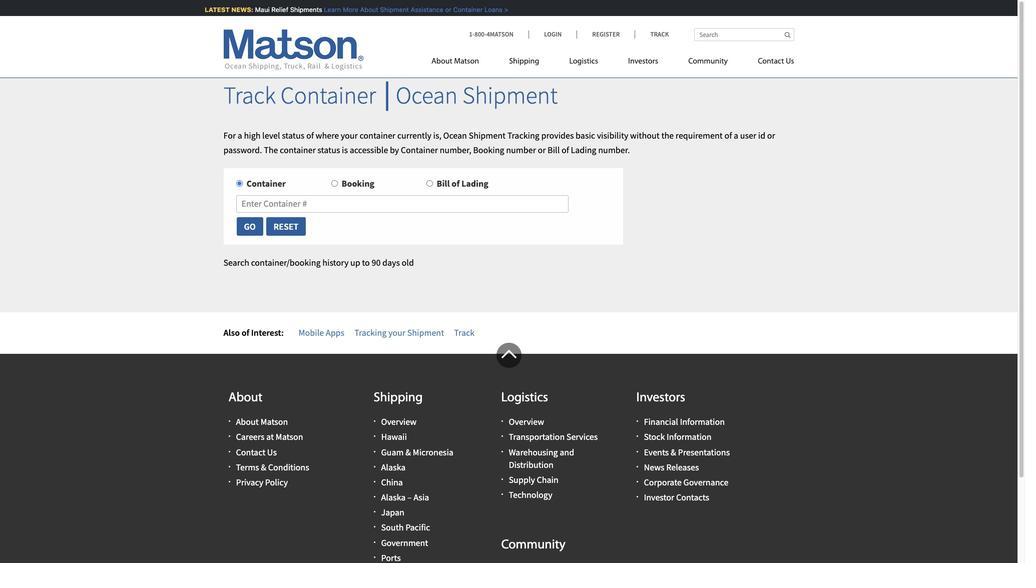 Task type: describe. For each thing, give the bounding box(es) containing it.
about matson careers at matson contact us terms & conditions privacy policy
[[236, 416, 309, 488]]

0 horizontal spatial or
[[444, 6, 450, 14]]

contact us
[[759, 58, 795, 66]]

supply
[[509, 474, 535, 486]]

1 vertical spatial contact us link
[[236, 447, 277, 458]]

guam
[[381, 447, 404, 458]]

privacy policy link
[[236, 477, 288, 488]]

hawaii link
[[381, 431, 407, 443]]

1 vertical spatial lading
[[462, 178, 489, 190]]

about for about matson careers at matson contact us terms & conditions privacy policy
[[236, 416, 259, 428]]

news
[[644, 462, 665, 473]]

for
[[224, 130, 236, 141]]

id
[[759, 130, 766, 141]]

careers
[[236, 431, 265, 443]]

financial
[[644, 416, 679, 428]]

overview hawaii guam & micronesia alaska china alaska – asia japan south pacific government
[[381, 416, 454, 549]]

1 alaska from the top
[[381, 462, 406, 473]]

search
[[224, 257, 249, 269]]

your inside "for a high level status of where your container currently is, ocean shipment tracking provides basic visibility without the requirement of a user id or password. the container status is accessible by container number, booking number or bill of lading number."
[[341, 130, 358, 141]]

–
[[408, 492, 412, 504]]

bill of lading
[[437, 178, 489, 190]]

Bill of Lading radio
[[427, 181, 433, 187]]

alaska link
[[381, 462, 406, 473]]

also of interest:
[[224, 327, 284, 339]]

login link
[[529, 30, 577, 39]]

the
[[662, 130, 674, 141]]

about matson link for shipping link
[[432, 53, 495, 73]]

mobile
[[299, 327, 324, 339]]

financial information link
[[644, 416, 725, 428]]

without
[[631, 130, 660, 141]]

lading inside "for a high level status of where your container currently is, ocean shipment tracking provides basic visibility without the requirement of a user id or password. the container status is accessible by container number, booking number or bill of lading number."
[[571, 144, 597, 156]]

overview transportation services warehousing and distribution supply chain technology
[[509, 416, 598, 501]]

corporate
[[644, 477, 682, 488]]

& inside about matson careers at matson contact us terms & conditions privacy policy
[[261, 462, 267, 473]]

chain
[[537, 474, 559, 486]]

Container radio
[[236, 181, 243, 187]]

& inside financial information stock information events & presentations news releases corporate governance investor contacts
[[671, 447, 677, 458]]

apps
[[326, 327, 345, 339]]

bill inside "for a high level status of where your container currently is, ocean shipment tracking provides basic visibility without the requirement of a user id or password. the container status is accessible by container number, booking number or bill of lading number."
[[548, 144, 560, 156]]

track container │ocean shipment
[[224, 80, 558, 110]]

mobile apps link
[[299, 327, 345, 339]]

investor contacts link
[[644, 492, 710, 504]]

search container/booking history up to 90 days old
[[224, 257, 414, 269]]

latest news: maui relief shipments learn more about shipment assistance or container loans >
[[203, 6, 507, 14]]

1 vertical spatial community
[[502, 539, 566, 553]]

90
[[372, 257, 381, 269]]

requirement
[[676, 130, 723, 141]]

alaska – asia link
[[381, 492, 430, 504]]

asia
[[414, 492, 430, 504]]

shipments
[[289, 6, 321, 14]]

│ocean
[[381, 80, 458, 110]]

news:
[[230, 6, 252, 14]]

and
[[560, 447, 575, 458]]

investors link
[[614, 53, 674, 73]]

learn
[[323, 6, 340, 14]]

investor
[[644, 492, 675, 504]]

us inside top menu navigation
[[786, 58, 795, 66]]

up
[[351, 257, 361, 269]]

basic
[[576, 130, 596, 141]]

overview for hawaii
[[381, 416, 417, 428]]

china
[[381, 477, 403, 488]]

warehousing and distribution link
[[509, 447, 575, 471]]

1 horizontal spatial or
[[538, 144, 546, 156]]

us inside about matson careers at matson contact us terms & conditions privacy policy
[[267, 447, 277, 458]]

shipment inside "for a high level status of where your container currently is, ocean shipment tracking provides basic visibility without the requirement of a user id or password. the container status is accessible by container number, booking number or bill of lading number."
[[469, 130, 506, 141]]

relief
[[270, 6, 287, 14]]

government
[[381, 537, 429, 549]]

2 vertical spatial matson
[[276, 431, 303, 443]]

0 vertical spatial contact us link
[[743, 53, 795, 73]]

latest
[[203, 6, 228, 14]]

loans
[[483, 6, 501, 14]]

4matson
[[487, 30, 514, 39]]

user
[[741, 130, 757, 141]]

tracking inside "for a high level status of where your container currently is, ocean shipment tracking provides basic visibility without the requirement of a user id or password. the container status is accessible by container number, booking number or bill of lading number."
[[508, 130, 540, 141]]

terms
[[236, 462, 259, 473]]

2 alaska from the top
[[381, 492, 406, 504]]

of left where
[[307, 130, 314, 141]]

provides
[[542, 130, 574, 141]]

interest:
[[251, 327, 284, 339]]

of left user
[[725, 130, 733, 141]]

shipping link
[[495, 53, 555, 73]]

of right bill of lading radio
[[452, 178, 460, 190]]

ocean
[[444, 130, 467, 141]]

visibility
[[597, 130, 629, 141]]

learn more about shipment assistance or container loans > link
[[323, 6, 507, 14]]

container right container option on the left top
[[247, 178, 286, 190]]

conditions
[[268, 462, 309, 473]]

services
[[567, 431, 598, 443]]

for a high level status of where your container currently is, ocean shipment tracking provides basic visibility without the requirement of a user id or password. the container status is accessible by container number, booking number or bill of lading number.
[[224, 130, 776, 156]]

maui
[[254, 6, 268, 14]]

backtop image
[[497, 343, 522, 368]]

community inside 'link'
[[689, 58, 728, 66]]

0 horizontal spatial tracking
[[355, 327, 387, 339]]

0 vertical spatial track link
[[635, 30, 670, 39]]

matson for about matson careers at matson contact us terms & conditions privacy policy
[[261, 416, 288, 428]]

stock information link
[[644, 431, 712, 443]]

is,
[[434, 130, 442, 141]]

blue matson logo with ocean, shipping, truck, rail and logistics written beneath it. image
[[224, 30, 364, 71]]

contact inside about matson careers at matson contact us terms & conditions privacy policy
[[236, 447, 266, 458]]

investors inside footer
[[637, 392, 686, 405]]

Enter Container # text field
[[236, 195, 569, 213]]

overview link for shipping
[[381, 416, 417, 428]]

number.
[[599, 144, 630, 156]]

by
[[390, 144, 399, 156]]

800-
[[475, 30, 487, 39]]

1 vertical spatial information
[[667, 431, 712, 443]]

supply chain link
[[509, 474, 559, 486]]



Task type: locate. For each thing, give the bounding box(es) containing it.
shipping inside top menu navigation
[[510, 58, 540, 66]]

technology link
[[509, 489, 553, 501]]

about matson link up the careers at matson link
[[236, 416, 288, 428]]

about matson link for the careers at matson link
[[236, 416, 288, 428]]

1 horizontal spatial contact us link
[[743, 53, 795, 73]]

logistics inside footer
[[502, 392, 549, 405]]

0 horizontal spatial track link
[[455, 327, 475, 339]]

to
[[362, 257, 370, 269]]

&
[[406, 447, 411, 458], [671, 447, 677, 458], [261, 462, 267, 473]]

alaska up "japan"
[[381, 492, 406, 504]]

south
[[381, 522, 404, 534]]

level
[[263, 130, 280, 141]]

bill right bill of lading radio
[[437, 178, 450, 190]]

footer containing about
[[0, 343, 1018, 564]]

container
[[452, 6, 482, 14], [281, 80, 376, 110], [401, 144, 438, 156], [247, 178, 286, 190]]

0 horizontal spatial about matson link
[[236, 416, 288, 428]]

0 horizontal spatial overview link
[[381, 416, 417, 428]]

Booking radio
[[331, 181, 338, 187]]

0 horizontal spatial &
[[261, 462, 267, 473]]

information up the stock information link
[[681, 416, 725, 428]]

0 vertical spatial or
[[444, 6, 450, 14]]

contact us link down search 'icon'
[[743, 53, 795, 73]]

us up terms & conditions link
[[267, 447, 277, 458]]

terms & conditions link
[[236, 462, 309, 473]]

track for top track link
[[651, 30, 670, 39]]

track
[[651, 30, 670, 39], [224, 80, 276, 110], [455, 327, 475, 339]]

1 horizontal spatial us
[[786, 58, 795, 66]]

shipping
[[510, 58, 540, 66], [374, 392, 423, 405]]

register link
[[577, 30, 635, 39]]

booking inside "for a high level status of where your container currently is, ocean shipment tracking provides basic visibility without the requirement of a user id or password. the container status is accessible by container number, booking number or bill of lading number."
[[474, 144, 505, 156]]

overview link for logistics
[[509, 416, 545, 428]]

register
[[593, 30, 620, 39]]

0 vertical spatial alaska
[[381, 462, 406, 473]]

2 horizontal spatial or
[[768, 130, 776, 141]]

high
[[244, 130, 261, 141]]

of
[[307, 130, 314, 141], [725, 130, 733, 141], [562, 144, 570, 156], [452, 178, 460, 190], [242, 327, 250, 339]]

more
[[342, 6, 357, 14]]

at
[[267, 431, 274, 443]]

1 vertical spatial us
[[267, 447, 277, 458]]

contacts
[[677, 492, 710, 504]]

news releases link
[[644, 462, 700, 473]]

about
[[359, 6, 377, 14], [432, 58, 453, 66], [229, 392, 263, 405], [236, 416, 259, 428]]

history
[[323, 257, 349, 269]]

1 vertical spatial bill
[[437, 178, 450, 190]]

None button
[[236, 217, 264, 237], [266, 217, 307, 237], [236, 217, 264, 237], [266, 217, 307, 237]]

0 vertical spatial bill
[[548, 144, 560, 156]]

track for the bottommost track link
[[455, 327, 475, 339]]

0 horizontal spatial lading
[[462, 178, 489, 190]]

events & presentations link
[[644, 447, 731, 458]]

0 vertical spatial community
[[689, 58, 728, 66]]

about for about
[[229, 392, 263, 405]]

overview
[[381, 416, 417, 428], [509, 416, 545, 428]]

about for about matson
[[432, 58, 453, 66]]

alaska
[[381, 462, 406, 473], [381, 492, 406, 504]]

1 a from the left
[[238, 130, 242, 141]]

matson down 1-
[[454, 58, 479, 66]]

days
[[383, 257, 400, 269]]

1 vertical spatial your
[[389, 327, 406, 339]]

tracking your shipment
[[355, 327, 444, 339]]

2 horizontal spatial &
[[671, 447, 677, 458]]

investors inside top menu navigation
[[629, 58, 659, 66]]

careers at matson link
[[236, 431, 303, 443]]

0 vertical spatial booking
[[474, 144, 505, 156]]

about inside top menu navigation
[[432, 58, 453, 66]]

transportation
[[509, 431, 565, 443]]

container up accessible
[[360, 130, 396, 141]]

logistics down register link
[[570, 58, 599, 66]]

overview link up transportation
[[509, 416, 545, 428]]

number,
[[440, 144, 472, 156]]

& up news releases "link"
[[671, 447, 677, 458]]

investors down register link
[[629, 58, 659, 66]]

overview up transportation
[[509, 416, 545, 428]]

policy
[[265, 477, 288, 488]]

0 horizontal spatial us
[[267, 447, 277, 458]]

1 horizontal spatial overview
[[509, 416, 545, 428]]

1 vertical spatial status
[[318, 144, 340, 156]]

track for track container │ocean shipment
[[224, 80, 276, 110]]

is
[[342, 144, 348, 156]]

status down where
[[318, 144, 340, 156]]

0 vertical spatial logistics
[[570, 58, 599, 66]]

of right 'also'
[[242, 327, 250, 339]]

2 vertical spatial track
[[455, 327, 475, 339]]

number
[[507, 144, 536, 156]]

1 horizontal spatial container
[[360, 130, 396, 141]]

logistics
[[570, 58, 599, 66], [502, 392, 549, 405]]

lading down the basic
[[571, 144, 597, 156]]

0 horizontal spatial overview
[[381, 416, 417, 428]]

2 overview from the left
[[509, 416, 545, 428]]

1 overview from the left
[[381, 416, 417, 428]]

0 vertical spatial us
[[786, 58, 795, 66]]

contact us link
[[743, 53, 795, 73], [236, 447, 277, 458]]

1 horizontal spatial tracking
[[508, 130, 540, 141]]

booking right booking option
[[342, 178, 375, 190]]

0 horizontal spatial logistics
[[502, 392, 549, 405]]

0 horizontal spatial track
[[224, 80, 276, 110]]

container/booking
[[251, 257, 321, 269]]

overview up the hawaii
[[381, 416, 417, 428]]

tracking right the apps
[[355, 327, 387, 339]]

japan
[[381, 507, 405, 519]]

1 horizontal spatial track
[[455, 327, 475, 339]]

1 horizontal spatial overview link
[[509, 416, 545, 428]]

matson inside 'about matson' link
[[454, 58, 479, 66]]

us
[[786, 58, 795, 66], [267, 447, 277, 458]]

1 vertical spatial matson
[[261, 416, 288, 428]]

1 vertical spatial track
[[224, 80, 276, 110]]

or right id
[[768, 130, 776, 141]]

0 horizontal spatial a
[[238, 130, 242, 141]]

micronesia
[[413, 447, 454, 458]]

1 horizontal spatial track link
[[635, 30, 670, 39]]

hawaii
[[381, 431, 407, 443]]

governance
[[684, 477, 729, 488]]

1 overview link from the left
[[381, 416, 417, 428]]

search image
[[785, 32, 791, 38]]

1 horizontal spatial contact
[[759, 58, 785, 66]]

1 vertical spatial container
[[280, 144, 316, 156]]

pacific
[[406, 522, 430, 534]]

1 vertical spatial contact
[[236, 447, 266, 458]]

0 vertical spatial contact
[[759, 58, 785, 66]]

alaska down guam
[[381, 462, 406, 473]]

1 horizontal spatial bill
[[548, 144, 560, 156]]

container down currently
[[401, 144, 438, 156]]

0 vertical spatial shipping
[[510, 58, 540, 66]]

1 vertical spatial alaska
[[381, 492, 406, 504]]

1 vertical spatial logistics
[[502, 392, 549, 405]]

matson for about matson
[[454, 58, 479, 66]]

logistics link
[[555, 53, 614, 73]]

1 vertical spatial booking
[[342, 178, 375, 190]]

container up 1-
[[452, 6, 482, 14]]

0 vertical spatial tracking
[[508, 130, 540, 141]]

1 vertical spatial tracking
[[355, 327, 387, 339]]

contact down careers
[[236, 447, 266, 458]]

container up where
[[281, 80, 376, 110]]

logistics inside top menu navigation
[[570, 58, 599, 66]]

0 vertical spatial your
[[341, 130, 358, 141]]

tracking up number
[[508, 130, 540, 141]]

1 vertical spatial or
[[768, 130, 776, 141]]

2 overview link from the left
[[509, 416, 545, 428]]

1 horizontal spatial &
[[406, 447, 411, 458]]

0 vertical spatial about matson link
[[432, 53, 495, 73]]

stock
[[644, 431, 665, 443]]

also
[[224, 327, 240, 339]]

guam & micronesia link
[[381, 447, 454, 458]]

information up events & presentations link
[[667, 431, 712, 443]]

of down the provides
[[562, 144, 570, 156]]

lading down number,
[[462, 178, 489, 190]]

shipping down 4matson
[[510, 58, 540, 66]]

1 horizontal spatial shipping
[[510, 58, 540, 66]]

0 horizontal spatial bill
[[437, 178, 450, 190]]

0 horizontal spatial status
[[282, 130, 305, 141]]

& right guam
[[406, 447, 411, 458]]

2 vertical spatial or
[[538, 144, 546, 156]]

container right the
[[280, 144, 316, 156]]

accessible
[[350, 144, 388, 156]]

warehousing
[[509, 447, 558, 458]]

0 vertical spatial lading
[[571, 144, 597, 156]]

1 vertical spatial about matson link
[[236, 416, 288, 428]]

a right for
[[238, 130, 242, 141]]

matson
[[454, 58, 479, 66], [261, 416, 288, 428], [276, 431, 303, 443]]

south pacific link
[[381, 522, 430, 534]]

shipment
[[379, 6, 408, 14], [463, 80, 558, 110], [469, 130, 506, 141], [408, 327, 444, 339]]

1 horizontal spatial community
[[689, 58, 728, 66]]

0 vertical spatial information
[[681, 416, 725, 428]]

about inside about matson careers at matson contact us terms & conditions privacy policy
[[236, 416, 259, 428]]

0 horizontal spatial container
[[280, 144, 316, 156]]

0 vertical spatial track
[[651, 30, 670, 39]]

technology
[[509, 489, 553, 501]]

1 horizontal spatial your
[[389, 327, 406, 339]]

investors up financial
[[637, 392, 686, 405]]

or right number
[[538, 144, 546, 156]]

or right "assistance"
[[444, 6, 450, 14]]

about matson
[[432, 58, 479, 66]]

bill down the provides
[[548, 144, 560, 156]]

matson up at
[[261, 416, 288, 428]]

1-
[[469, 30, 475, 39]]

& up privacy policy link
[[261, 462, 267, 473]]

japan link
[[381, 507, 405, 519]]

community link
[[674, 53, 743, 73]]

or
[[444, 6, 450, 14], [768, 130, 776, 141], [538, 144, 546, 156]]

footer
[[0, 343, 1018, 564]]

information
[[681, 416, 725, 428], [667, 431, 712, 443]]

2 a from the left
[[734, 130, 739, 141]]

china link
[[381, 477, 403, 488]]

a
[[238, 130, 242, 141], [734, 130, 739, 141]]

0 vertical spatial container
[[360, 130, 396, 141]]

1 horizontal spatial a
[[734, 130, 739, 141]]

0 horizontal spatial contact us link
[[236, 447, 277, 458]]

overview for transportation
[[509, 416, 545, 428]]

None search field
[[695, 28, 795, 41]]

0 vertical spatial investors
[[629, 58, 659, 66]]

tracking your shipment link
[[355, 327, 444, 339]]

0 horizontal spatial shipping
[[374, 392, 423, 405]]

0 horizontal spatial booking
[[342, 178, 375, 190]]

currently
[[398, 130, 432, 141]]

1 horizontal spatial about matson link
[[432, 53, 495, 73]]

status right the level
[[282, 130, 305, 141]]

Search search field
[[695, 28, 795, 41]]

0 vertical spatial matson
[[454, 58, 479, 66]]

logistics up transportation
[[502, 392, 549, 405]]

transportation services link
[[509, 431, 598, 443]]

contact inside top menu navigation
[[759, 58, 785, 66]]

a left user
[[734, 130, 739, 141]]

1 horizontal spatial status
[[318, 144, 340, 156]]

top menu navigation
[[432, 53, 795, 73]]

track link
[[635, 30, 670, 39], [455, 327, 475, 339]]

container inside "for a high level status of where your container currently is, ocean shipment tracking provides basic visibility without the requirement of a user id or password. the container status is accessible by container number, booking number or bill of lading number."
[[401, 144, 438, 156]]

0 vertical spatial status
[[282, 130, 305, 141]]

corporate governance link
[[644, 477, 729, 488]]

1-800-4matson
[[469, 30, 514, 39]]

where
[[316, 130, 339, 141]]

& inside overview hawaii guam & micronesia alaska china alaska – asia japan south pacific government
[[406, 447, 411, 458]]

releases
[[667, 462, 700, 473]]

privacy
[[236, 477, 264, 488]]

mobile apps
[[299, 327, 345, 339]]

booking left number
[[474, 144, 505, 156]]

1 vertical spatial shipping
[[374, 392, 423, 405]]

matson right at
[[276, 431, 303, 443]]

financial information stock information events & presentations news releases corporate governance investor contacts
[[644, 416, 731, 504]]

password.
[[224, 144, 262, 156]]

government link
[[381, 537, 429, 549]]

2 horizontal spatial track
[[651, 30, 670, 39]]

contact down search search field
[[759, 58, 785, 66]]

shipping up the hawaii
[[374, 392, 423, 405]]

1 horizontal spatial booking
[[474, 144, 505, 156]]

overview link up the hawaii
[[381, 416, 417, 428]]

0 horizontal spatial your
[[341, 130, 358, 141]]

contact us link down careers
[[236, 447, 277, 458]]

overview inside overview transportation services warehousing and distribution supply chain technology
[[509, 416, 545, 428]]

1 vertical spatial investors
[[637, 392, 686, 405]]

about matson link down 1-
[[432, 53, 495, 73]]

0 horizontal spatial community
[[502, 539, 566, 553]]

1 horizontal spatial lading
[[571, 144, 597, 156]]

1 horizontal spatial logistics
[[570, 58, 599, 66]]

us down search 'icon'
[[786, 58, 795, 66]]

overview inside overview hawaii guam & micronesia alaska china alaska – asia japan south pacific government
[[381, 416, 417, 428]]

shipping inside footer
[[374, 392, 423, 405]]

0 horizontal spatial contact
[[236, 447, 266, 458]]

1 vertical spatial track link
[[455, 327, 475, 339]]

bill
[[548, 144, 560, 156], [437, 178, 450, 190]]

presentations
[[679, 447, 731, 458]]



Task type: vqa. For each thing, say whether or not it's contained in the screenshot.
2nd Personal from the right
no



